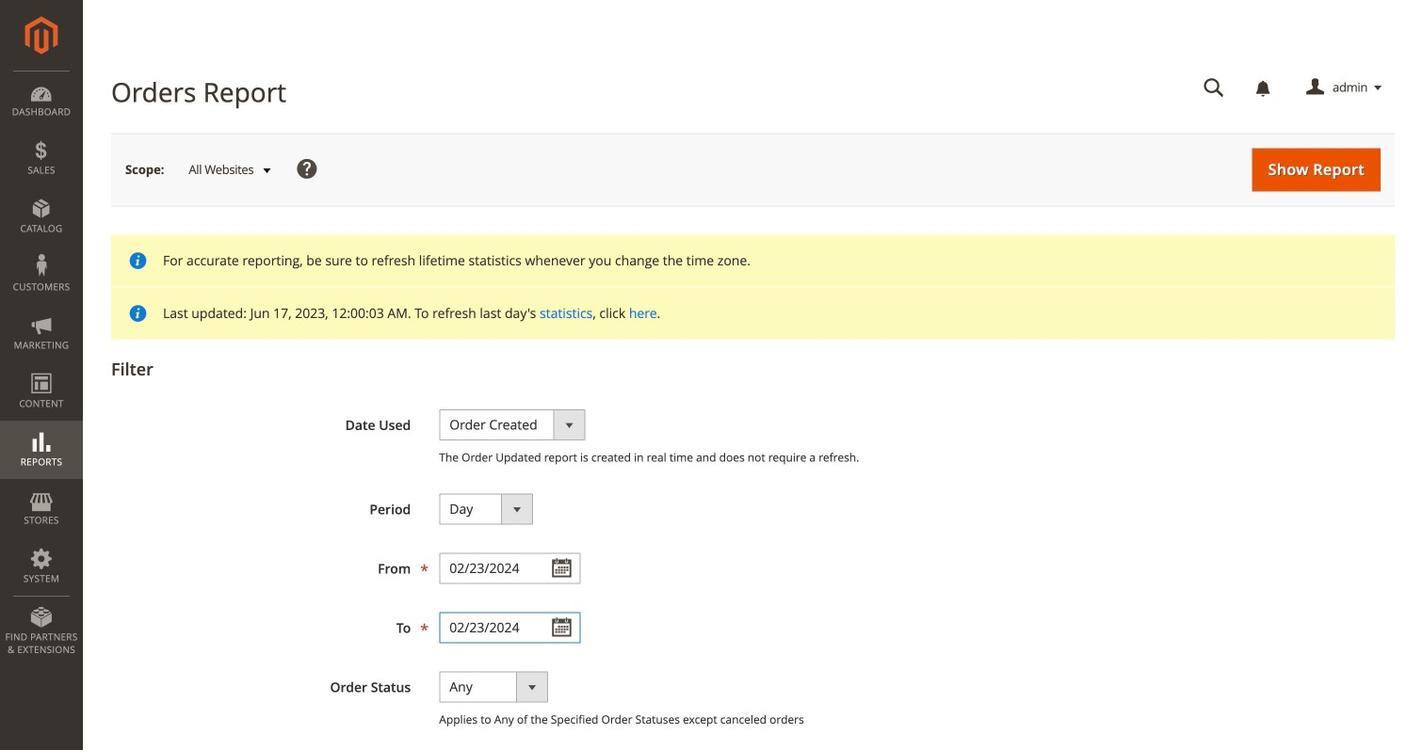 Task type: vqa. For each thing, say whether or not it's contained in the screenshot.
menu
no



Task type: locate. For each thing, give the bounding box(es) containing it.
None text field
[[439, 553, 581, 584]]

magento admin panel image
[[25, 16, 58, 55]]

menu bar
[[0, 71, 83, 666]]

None text field
[[1191, 72, 1238, 105], [439, 613, 581, 644], [1191, 72, 1238, 105], [439, 613, 581, 644]]



